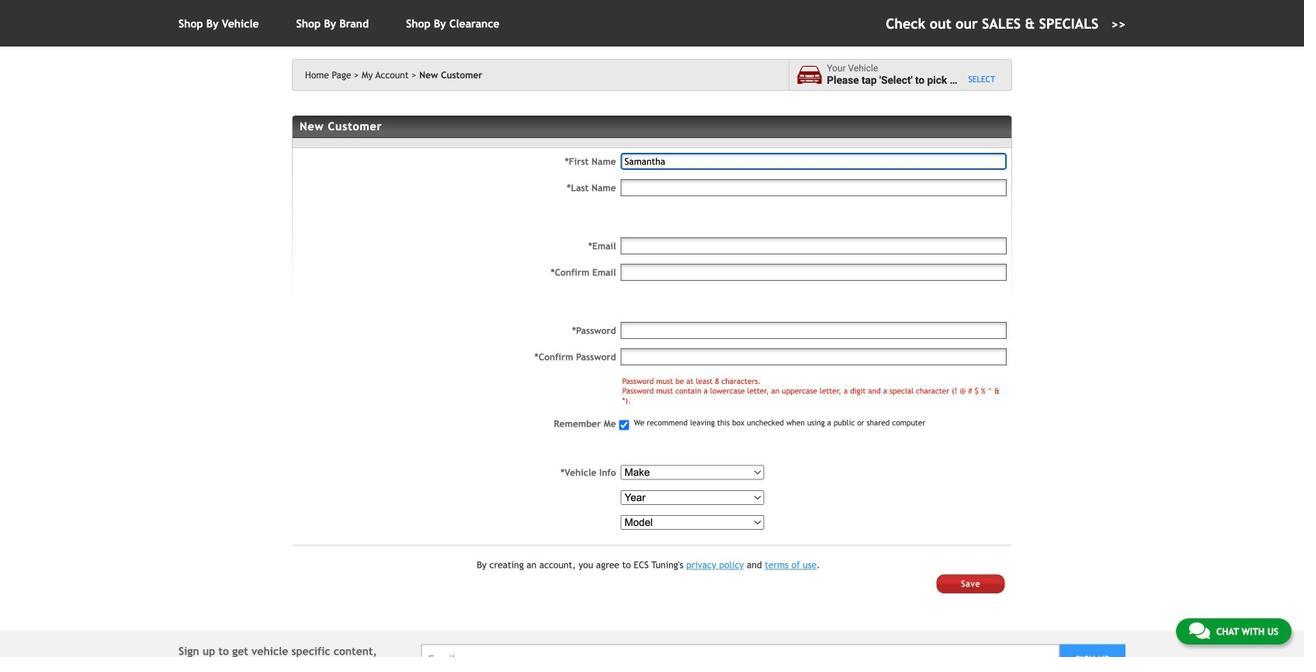 Task type: locate. For each thing, give the bounding box(es) containing it.
None password field
[[621, 322, 1007, 339], [621, 349, 1007, 366], [621, 322, 1007, 339], [621, 349, 1007, 366]]

None checkbox
[[619, 421, 630, 431]]

None submit
[[937, 575, 1005, 594]]

Email email field
[[421, 645, 1060, 658]]

None text field
[[621, 153, 1007, 170], [621, 179, 1007, 196], [621, 238, 1007, 255], [621, 264, 1007, 281], [621, 153, 1007, 170], [621, 179, 1007, 196], [621, 238, 1007, 255], [621, 264, 1007, 281]]



Task type: vqa. For each thing, say whether or not it's contained in the screenshot.
Email email field
yes



